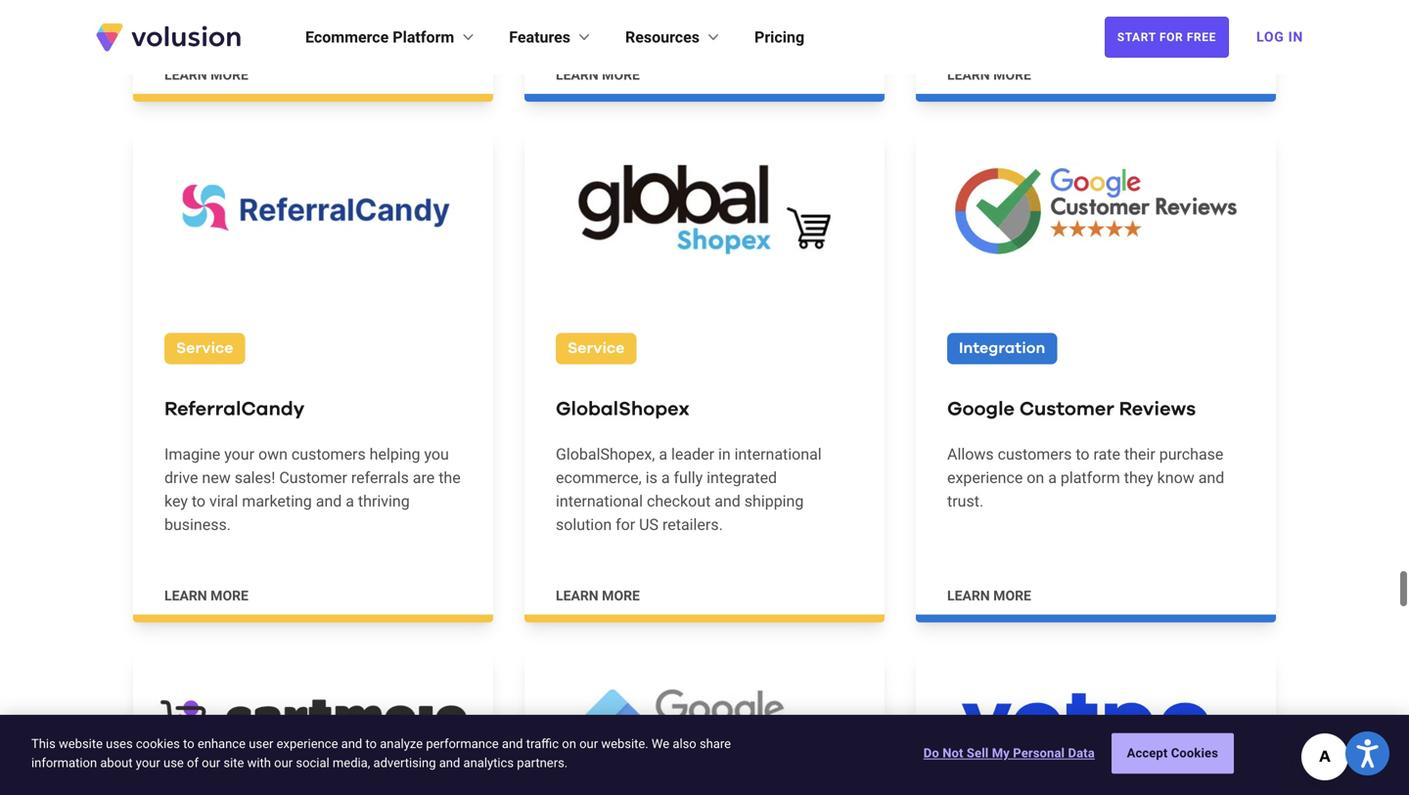 Task type: describe. For each thing, give the bounding box(es) containing it.
globalshopex,
[[556, 445, 655, 464]]

thriving
[[358, 492, 410, 511]]

enhance
[[198, 737, 246, 752]]

they
[[1125, 469, 1154, 488]]

your inside this website uses cookies to enhance user experience and to analyze performance and traffic on our website. we also share information about your use of our site with our social media, advertising and analytics partners.
[[136, 756, 160, 771]]

retailers.
[[663, 516, 723, 535]]

ecommerce
[[305, 28, 389, 46]]

this
[[31, 737, 56, 752]]

referrals
[[351, 469, 409, 488]]

and left traffic
[[502, 737, 523, 752]]

pricing
[[755, 28, 805, 46]]

shipping
[[745, 492, 804, 511]]

allows customers to rate their purchase experience on a platform they know and trust.
[[948, 445, 1225, 511]]

free
[[1187, 30, 1217, 44]]

0 vertical spatial customer
[[1020, 400, 1115, 420]]

sell
[[967, 747, 989, 761]]

sales!
[[235, 469, 275, 488]]

globalshopex
[[556, 400, 690, 420]]

features button
[[509, 25, 594, 49]]

start for free link
[[1105, 17, 1230, 58]]

helping
[[370, 445, 420, 464]]

in
[[719, 445, 731, 464]]

experience inside allows customers to rate their purchase experience on a platform they know and trust.
[[948, 469, 1023, 488]]

traffic
[[526, 737, 559, 752]]

viral
[[210, 492, 238, 511]]

social
[[296, 756, 330, 771]]

is
[[646, 469, 658, 488]]

rate
[[1094, 445, 1121, 464]]

globalshopex, a leader in international ecommerce, is a fully integrated international checkout and shipping solution for us retailers.
[[556, 445, 822, 535]]

integrated
[[707, 469, 777, 488]]

performance
[[426, 737, 499, 752]]

solution
[[556, 516, 612, 535]]

data
[[1069, 747, 1095, 761]]

are
[[413, 469, 435, 488]]

on inside allows customers to rate their purchase experience on a platform they know and trust.
[[1027, 469, 1045, 488]]

marketing
[[242, 492, 312, 511]]

about
[[100, 756, 133, 771]]

ecommerce,
[[556, 469, 642, 488]]

information
[[31, 756, 97, 771]]

their
[[1125, 445, 1156, 464]]

for
[[616, 516, 636, 535]]

purchase
[[1160, 445, 1224, 464]]

privacy alert dialog
[[0, 716, 1410, 796]]

google customer reviews image
[[916, 133, 1277, 286]]

0 vertical spatial international
[[735, 445, 822, 464]]

to inside allows customers to rate their purchase experience on a platform they know and trust.
[[1076, 445, 1090, 464]]

my
[[992, 747, 1010, 761]]

personal
[[1013, 747, 1065, 761]]

allows
[[948, 445, 994, 464]]

log
[[1257, 29, 1285, 45]]

accept cookies button
[[1112, 734, 1234, 775]]

referralcandy image
[[133, 133, 493, 286]]

log in link
[[1245, 16, 1316, 59]]

fully
[[674, 469, 703, 488]]

you
[[424, 445, 449, 464]]

and down performance
[[439, 756, 460, 771]]

a inside imagine your own customers helping you drive new sales! customer referrals are the key to viral marketing and a thriving business.
[[346, 492, 354, 511]]

log in
[[1257, 29, 1304, 45]]

cookies
[[1172, 747, 1219, 761]]

do not sell my personal data
[[924, 747, 1095, 761]]

share
[[700, 737, 731, 752]]

on inside this website uses cookies to enhance user experience and to analyze performance and traffic on our website. we also share information about your use of our site with our social media, advertising and analytics partners.
[[562, 737, 576, 752]]

business.
[[164, 516, 231, 535]]

open accessibe: accessibility options, statement and help image
[[1357, 740, 1379, 769]]

key
[[164, 492, 188, 511]]

do
[[924, 747, 940, 761]]

integration
[[959, 341, 1046, 357]]

leader
[[672, 445, 715, 464]]

pricing link
[[755, 25, 805, 49]]

partners.
[[517, 756, 568, 771]]

platform
[[1061, 469, 1121, 488]]

analytics
[[464, 756, 514, 771]]

not
[[943, 747, 964, 761]]

globalshopex image
[[525, 133, 885, 286]]

yotpo image
[[916, 654, 1277, 796]]

1 horizontal spatial our
[[274, 756, 293, 771]]

accept cookies
[[1127, 747, 1219, 761]]

referralcandy
[[164, 400, 305, 420]]

user
[[249, 737, 274, 752]]



Task type: vqa. For each thing, say whether or not it's contained in the screenshot.
"YOUR" within the Imagine Your Own Customers Helping You Drive New Sales! Customer Referrals Are The Key To Viral Marketing And A Thriving Business.
yes



Task type: locate. For each thing, give the bounding box(es) containing it.
1 vertical spatial on
[[562, 737, 576, 752]]

0 horizontal spatial experience
[[277, 737, 338, 752]]

2 horizontal spatial learn more link
[[916, 0, 1277, 102]]

for
[[1160, 30, 1184, 44]]

to
[[1076, 445, 1090, 464], [192, 492, 206, 511], [183, 737, 194, 752], [366, 737, 377, 752]]

customers down google customer reviews
[[998, 445, 1072, 464]]

start
[[1118, 30, 1156, 44]]

0 horizontal spatial learn more link
[[133, 0, 493, 102]]

a left thriving
[[346, 492, 354, 511]]

trust.
[[948, 492, 984, 511]]

0 horizontal spatial our
[[202, 756, 220, 771]]

2 learn more link from the left
[[525, 0, 885, 102]]

customers right own
[[292, 445, 366, 464]]

0 horizontal spatial on
[[562, 737, 576, 752]]

and inside imagine your own customers helping you drive new sales! customer referrals are the key to viral marketing and a thriving business.
[[316, 492, 342, 511]]

2 horizontal spatial our
[[580, 737, 598, 752]]

1 horizontal spatial experience
[[948, 469, 1023, 488]]

service up globalshopex
[[568, 341, 625, 357]]

your inside imagine your own customers helping you drive new sales! customer referrals are the key to viral marketing and a thriving business.
[[224, 445, 255, 464]]

0 horizontal spatial service
[[176, 341, 233, 357]]

and inside allows customers to rate their purchase experience on a platform they know and trust.
[[1199, 469, 1225, 488]]

and
[[1199, 469, 1225, 488], [316, 492, 342, 511], [715, 492, 741, 511], [341, 737, 362, 752], [502, 737, 523, 752], [439, 756, 460, 771]]

learn more
[[164, 67, 249, 83], [556, 67, 640, 83], [948, 67, 1032, 83], [164, 588, 249, 605], [556, 588, 640, 605], [948, 588, 1032, 605]]

international
[[735, 445, 822, 464], [556, 492, 643, 511]]

1 customers from the left
[[292, 445, 366, 464]]

new
[[202, 469, 231, 488]]

1 vertical spatial international
[[556, 492, 643, 511]]

to inside imagine your own customers helping you drive new sales! customer referrals are the key to viral marketing and a thriving business.
[[192, 492, 206, 511]]

customers inside allows customers to rate their purchase experience on a platform they know and trust.
[[998, 445, 1072, 464]]

uses
[[106, 737, 133, 752]]

international down 'ecommerce,'
[[556, 492, 643, 511]]

in
[[1289, 29, 1304, 45]]

platform
[[393, 28, 454, 46]]

experience up social on the bottom of page
[[277, 737, 338, 752]]

0 vertical spatial experience
[[948, 469, 1023, 488]]

a left platform
[[1049, 469, 1057, 488]]

with
[[247, 756, 271, 771]]

to up 'of'
[[183, 737, 194, 752]]

imagine your own customers helping you drive new sales! customer referrals are the key to viral marketing and a thriving business.
[[164, 445, 461, 535]]

features
[[509, 28, 571, 46]]

resources
[[626, 28, 700, 46]]

ecommerce platform
[[305, 28, 454, 46]]

reviews
[[1120, 400, 1196, 420]]

checkout
[[647, 492, 711, 511]]

to right key
[[192, 492, 206, 511]]

0 horizontal spatial international
[[556, 492, 643, 511]]

to left rate
[[1076, 445, 1090, 464]]

0 horizontal spatial your
[[136, 756, 160, 771]]

experience down allows
[[948, 469, 1023, 488]]

more
[[211, 67, 249, 83], [602, 67, 640, 83], [994, 67, 1032, 83], [211, 588, 249, 605], [602, 588, 640, 605], [994, 588, 1032, 605]]

1 vertical spatial your
[[136, 756, 160, 771]]

1 horizontal spatial customers
[[998, 445, 1072, 464]]

1 horizontal spatial international
[[735, 445, 822, 464]]

website.
[[601, 737, 649, 752]]

the
[[439, 469, 461, 488]]

google customer reviews
[[948, 400, 1196, 420]]

international up integrated
[[735, 445, 822, 464]]

on left platform
[[1027, 469, 1045, 488]]

0 horizontal spatial customers
[[292, 445, 366, 464]]

service for referralcandy
[[176, 341, 233, 357]]

1 learn more link from the left
[[133, 0, 493, 102]]

0 vertical spatial on
[[1027, 469, 1045, 488]]

and inside globalshopex, a leader in international ecommerce, is a fully integrated international checkout and shipping solution for us retailers.
[[715, 492, 741, 511]]

your down cookies
[[136, 756, 160, 771]]

cookies
[[136, 737, 180, 752]]

1 horizontal spatial customer
[[1020, 400, 1115, 420]]

us
[[639, 516, 659, 535]]

1 service from the left
[[176, 341, 233, 357]]

of
[[187, 756, 199, 771]]

your
[[224, 445, 255, 464], [136, 756, 160, 771]]

own
[[258, 445, 288, 464]]

1 horizontal spatial on
[[1027, 469, 1045, 488]]

service up the referralcandy
[[176, 341, 233, 357]]

site
[[224, 756, 244, 771]]

google tag manager image
[[525, 654, 885, 796]]

and down purchase
[[1199, 469, 1225, 488]]

a right is
[[662, 469, 670, 488]]

service for globalshopex
[[568, 341, 625, 357]]

customers
[[292, 445, 366, 464], [998, 445, 1072, 464]]

also
[[673, 737, 697, 752]]

learn more link
[[133, 0, 493, 102], [525, 0, 885, 102], [916, 0, 1277, 102]]

1 vertical spatial experience
[[277, 737, 338, 752]]

1 horizontal spatial service
[[568, 341, 625, 357]]

our right 'of'
[[202, 756, 220, 771]]

do not sell my personal data button
[[924, 735, 1095, 774]]

use
[[164, 756, 184, 771]]

customer
[[1020, 400, 1115, 420], [279, 469, 347, 488]]

analyze
[[380, 737, 423, 752]]

2 service from the left
[[568, 341, 625, 357]]

customer up 'marketing'
[[279, 469, 347, 488]]

and right 'marketing'
[[316, 492, 342, 511]]

customer up rate
[[1020, 400, 1115, 420]]

your up sales!
[[224, 445, 255, 464]]

experience
[[948, 469, 1023, 488], [277, 737, 338, 752]]

media,
[[333, 756, 370, 771]]

website
[[59, 737, 103, 752]]

accept
[[1127, 747, 1168, 761]]

drive
[[164, 469, 198, 488]]

our right with
[[274, 756, 293, 771]]

start for free
[[1118, 30, 1217, 44]]

learn
[[164, 67, 207, 83], [556, 67, 599, 83], [948, 67, 990, 83], [164, 588, 207, 605], [556, 588, 599, 605], [948, 588, 990, 605]]

our
[[580, 737, 598, 752], [202, 756, 220, 771], [274, 756, 293, 771]]

advertising
[[373, 756, 436, 771]]

our left website.
[[580, 737, 598, 752]]

1 horizontal spatial your
[[224, 445, 255, 464]]

to up media,
[[366, 737, 377, 752]]

a left leader
[[659, 445, 668, 464]]

google
[[948, 400, 1015, 420]]

cartmojo by vextras image
[[133, 654, 493, 796]]

resources button
[[626, 25, 723, 49]]

customer inside imagine your own customers helping you drive new sales! customer referrals are the key to viral marketing and a thriving business.
[[279, 469, 347, 488]]

0 horizontal spatial customer
[[279, 469, 347, 488]]

1 vertical spatial customer
[[279, 469, 347, 488]]

service
[[176, 341, 233, 357], [568, 341, 625, 357]]

experience inside this website uses cookies to enhance user experience and to analyze performance and traffic on our website. we also share information about your use of our site with our social media, advertising and analytics partners.
[[277, 737, 338, 752]]

we
[[652, 737, 670, 752]]

3 learn more link from the left
[[916, 0, 1277, 102]]

0 vertical spatial your
[[224, 445, 255, 464]]

customers inside imagine your own customers helping you drive new sales! customer referrals are the key to viral marketing and a thriving business.
[[292, 445, 366, 464]]

on
[[1027, 469, 1045, 488], [562, 737, 576, 752]]

2 customers from the left
[[998, 445, 1072, 464]]

and up media,
[[341, 737, 362, 752]]

know
[[1158, 469, 1195, 488]]

this website uses cookies to enhance user experience and to analyze performance and traffic on our website. we also share information about your use of our site with our social media, advertising and analytics partners.
[[31, 737, 731, 771]]

and down integrated
[[715, 492, 741, 511]]

on right traffic
[[562, 737, 576, 752]]

a inside allows customers to rate their purchase experience on a platform they know and trust.
[[1049, 469, 1057, 488]]

ecommerce platform button
[[305, 25, 478, 49]]

imagine
[[164, 445, 220, 464]]

1 horizontal spatial learn more link
[[525, 0, 885, 102]]



